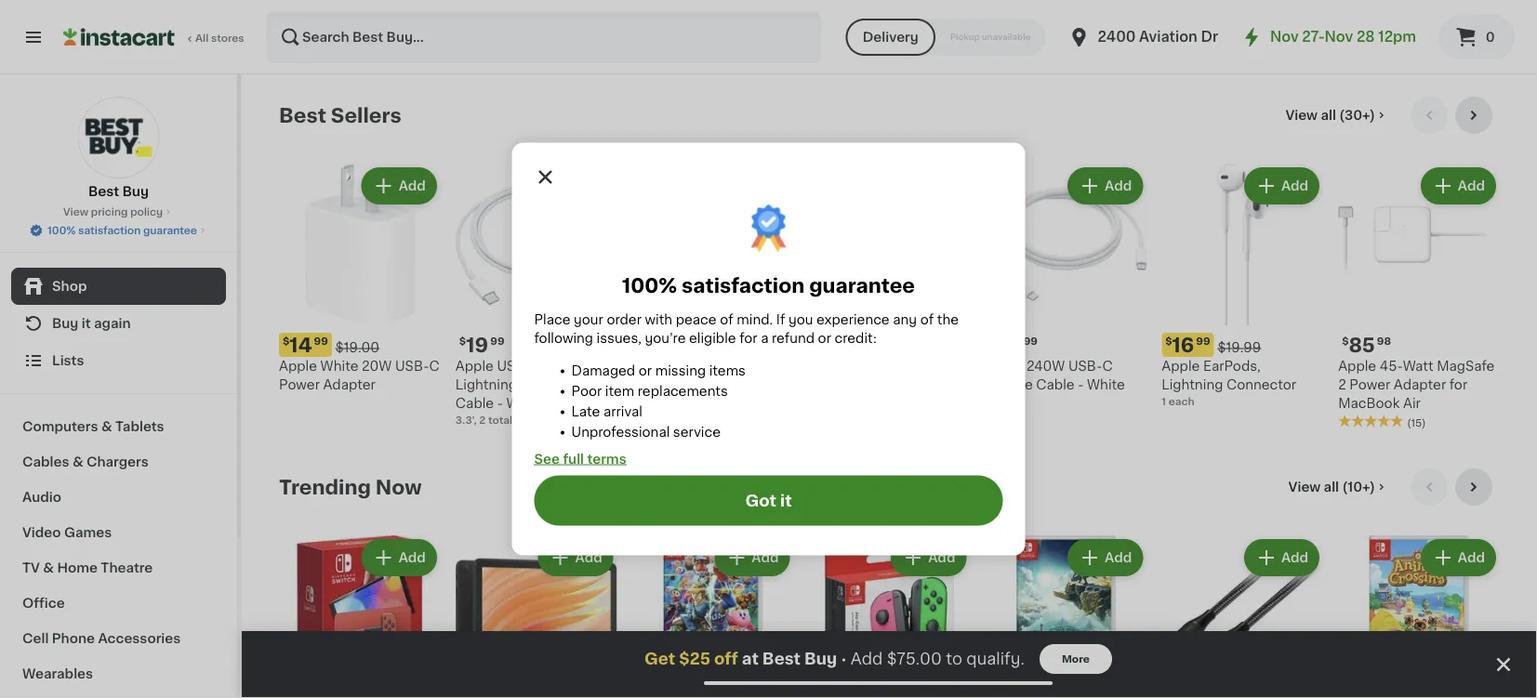 Task type: describe. For each thing, give the bounding box(es) containing it.
3.3'
[[557, 397, 581, 410]]

buy it again
[[52, 317, 131, 330]]

$ for 30
[[636, 336, 643, 346]]

apple usb type c-to- lightning charging cable - white - 3.3' 3.3', 2 total options
[[456, 360, 600, 425]]

usb- inside apple 240w usb-c charge cable - white
[[1068, 360, 1102, 373]]

cables
[[22, 456, 69, 469]]

wearables link
[[11, 657, 226, 692]]

for inside apple 45-watt magsafe 2 power adapter for macbook air
[[1449, 378, 1468, 391]]

$ 85 98
[[1342, 335, 1391, 355]]

2 inside apple 45-watt magsafe 2 power adapter for macbook air
[[1338, 378, 1346, 391]]

policy
[[130, 207, 163, 217]]

98 for 95
[[847, 336, 862, 346]]

view all (10+) button
[[1281, 469, 1396, 506]]

1 nov from the left
[[1270, 30, 1299, 44]]

terms
[[587, 452, 626, 465]]

white inside the apple usb type c-to- lightning charging cable - white - 3.3' 3.3', 2 total options
[[506, 397, 544, 410]]

satisfaction inside button
[[78, 226, 141, 236]]

video games
[[22, 526, 112, 539]]

more button
[[1040, 644, 1112, 674]]

it for got
[[780, 493, 792, 509]]

see
[[534, 452, 560, 465]]

issues,
[[597, 331, 642, 345]]

0 horizontal spatial tv
[[22, 562, 40, 575]]

order
[[607, 313, 642, 326]]

all
[[195, 33, 209, 43]]

$30.98 original price: $55.98 element
[[632, 333, 794, 357]]

1 horizontal spatial 2
[[690, 415, 696, 425]]

theatre
[[101, 562, 153, 575]]

$95.98 original price: $135.98 element
[[809, 333, 970, 357]]

add inside treatment tracker modal 'dialog'
[[851, 651, 883, 667]]

satisfaction inside dialog
[[682, 276, 805, 296]]

$ for 19
[[459, 336, 466, 346]]

2 total from the left
[[698, 415, 723, 425]]

tv & home theatre
[[22, 562, 153, 575]]

cables & chargers link
[[11, 444, 226, 480]]

charge
[[985, 378, 1033, 391]]

white inside apple 240w usb-c charge cable - white
[[1087, 378, 1125, 391]]

you're
[[645, 331, 686, 345]]

apple for apple 240w usb-c charge cable - white
[[985, 360, 1023, 373]]

shop link
[[11, 268, 226, 305]]

dr
[[1201, 30, 1218, 44]]

$ for 85
[[1342, 336, 1349, 346]]

apple for apple usb type c-to- lightning charging cable - white - 3.3' 3.3', 2 total options
[[456, 360, 494, 373]]

each
[[1169, 396, 1195, 407]]

all stores link
[[63, 11, 245, 63]]

off
[[714, 651, 738, 667]]

2400
[[1098, 30, 1136, 44]]

product group containing 19
[[456, 164, 617, 428]]

peace
[[676, 313, 717, 326]]

stores
[[211, 33, 244, 43]]

apple for apple 45-watt magsafe 2 power adapter for macbook air
[[1338, 360, 1376, 373]]

1 horizontal spatial -
[[548, 397, 553, 410]]

item carousel region containing best sellers
[[279, 97, 1500, 454]]

95
[[819, 335, 846, 355]]

99 for 19
[[490, 336, 505, 346]]

view pricing policy
[[63, 207, 163, 217]]

$55.98
[[693, 341, 739, 354]]

tv & home theatre link
[[11, 551, 226, 586]]

more
[[1062, 654, 1090, 664]]

main content containing best sellers
[[242, 74, 1537, 698]]

or inside the place your order with peace of mind. if you experience any of the following issues, you're eligible for a refund or credit:
[[818, 331, 831, 345]]

apple earpods, lightning connector 1 each
[[1162, 360, 1296, 407]]

view all (10+)
[[1288, 481, 1375, 494]]

it for buy
[[82, 317, 91, 330]]

view for best sellers
[[1286, 109, 1318, 122]]

best buy link
[[78, 97, 159, 201]]

view all (30+)
[[1286, 109, 1375, 122]]

45-
[[1380, 360, 1403, 373]]

98 for 30
[[671, 336, 686, 346]]

100% inside dialog
[[622, 276, 677, 296]]

tablets
[[115, 420, 164, 433]]

cell
[[22, 632, 49, 645]]

video
[[22, 526, 61, 539]]

view for trending now
[[1288, 481, 1321, 494]]

99 for 16
[[1196, 336, 1210, 346]]

adapter inside apple 45-watt magsafe 2 power adapter for macbook air
[[1394, 378, 1446, 391]]

get
[[644, 651, 675, 667]]

$ 95 98
[[812, 335, 862, 355]]

all for best sellers
[[1321, 109, 1336, 122]]

99 for 14
[[314, 336, 328, 346]]

16
[[1172, 335, 1194, 355]]

refund
[[772, 331, 815, 345]]

cable inside the apple usb type c-to- lightning charging cable - white - 3.3' 3.3', 2 total options
[[456, 397, 494, 410]]

voice
[[697, 397, 733, 410]]

best for best sellers
[[279, 106, 326, 125]]

magsafe
[[1437, 360, 1495, 373]]

fi
[[777, 378, 788, 391]]

or inside the damaged or missing items poor item replacements late arrival unprofessional service
[[639, 364, 652, 377]]

to-
[[580, 360, 600, 373]]

$14.99 original price: $19.00 element
[[279, 333, 441, 357]]

get $25 off at best buy • add $75.00 to qualify.
[[644, 651, 1025, 667]]

20w
[[362, 360, 392, 373]]

damaged
[[571, 364, 635, 377]]

cables & chargers
[[22, 456, 149, 469]]

100% inside button
[[48, 226, 76, 236]]

best buy logo image
[[78, 97, 159, 179]]

connector
[[1226, 378, 1296, 391]]

c inside $ 14 99 $19.00 apple white 20w usb-c power adapter
[[429, 360, 440, 373]]

aviation
[[1139, 30, 1198, 44]]

$ 30 98
[[636, 335, 686, 355]]

1 vertical spatial 4k
[[632, 415, 647, 425]]

lists
[[52, 354, 84, 367]]

nov 27-nov 28 12pm link
[[1240, 26, 1416, 48]]

guarantee inside button
[[143, 226, 197, 236]]

computers & tablets link
[[11, 409, 226, 444]]

pricing
[[91, 207, 128, 217]]

air
[[1403, 397, 1421, 410]]

0 button
[[1439, 15, 1515, 60]]

unprofessional
[[571, 425, 670, 438]]

2400 aviation dr
[[1098, 30, 1218, 44]]

computers & tablets
[[22, 420, 164, 433]]

cell phone accessories link
[[11, 621, 226, 657]]

& for chargers
[[72, 456, 83, 469]]

$135.98
[[869, 341, 921, 354]]

if
[[776, 313, 785, 326]]

& for home
[[43, 562, 54, 575]]

3 99 from the left
[[1024, 336, 1038, 346]]

the
[[937, 313, 959, 326]]

audio
[[22, 491, 61, 504]]

product group containing 14
[[279, 164, 441, 394]]

place
[[534, 313, 570, 326]]

instacart logo image
[[63, 26, 175, 48]]

lightning inside the apple usb type c-to- lightning charging cable - white - 3.3' 3.3', 2 total options
[[456, 378, 517, 391]]

•
[[841, 652, 847, 667]]

amazon
[[632, 360, 685, 373]]

28
[[1357, 30, 1375, 44]]

c inside apple 240w usb-c charge cable - white
[[1102, 360, 1113, 373]]

usb
[[497, 360, 525, 373]]

power inside $ 14 99 $19.00 apple white 20w usb-c power adapter
[[279, 378, 320, 391]]

apple 240w usb-c charge cable - white
[[985, 360, 1125, 391]]

all for trending now
[[1324, 481, 1339, 494]]



Task type: locate. For each thing, give the bounding box(es) containing it.
(15)
[[1407, 417, 1426, 428]]

0 horizontal spatial 100%
[[48, 226, 76, 236]]

1 horizontal spatial tv
[[660, 416, 677, 429]]

0 vertical spatial best
[[279, 106, 326, 125]]

total right 3.3',
[[488, 415, 512, 425]]

1 horizontal spatial total
[[698, 415, 723, 425]]

apple inside apple 240w usb-c charge cable - white
[[985, 360, 1023, 373]]

98 right 85
[[1377, 336, 1391, 346]]

0 horizontal spatial satisfaction
[[78, 226, 141, 236]]

treatment tracker modal dialog
[[242, 631, 1537, 698]]

100% satisfaction guarantee up if
[[622, 276, 915, 296]]

5 $ from the left
[[1165, 336, 1172, 346]]

4 apple from the left
[[1162, 360, 1200, 373]]

1 horizontal spatial for
[[1449, 378, 1468, 391]]

4k inside amazon 4k maximum, streaming device, wi-fi 6 & alexa voice remote fire tv stick
[[688, 360, 706, 373]]

fire
[[632, 416, 656, 429]]

0 horizontal spatial cable
[[456, 397, 494, 410]]

1 c from the left
[[429, 360, 440, 373]]

0 horizontal spatial of
[[720, 313, 733, 326]]

2 horizontal spatial 2
[[1338, 378, 1346, 391]]

0 horizontal spatial nov
[[1270, 30, 1299, 44]]

0 vertical spatial guarantee
[[143, 226, 197, 236]]

$ for 14
[[283, 336, 290, 346]]

best right at
[[762, 651, 801, 667]]

2 inside the apple usb type c-to- lightning charging cable - white - 3.3' 3.3', 2 total options
[[479, 415, 486, 425]]

best left sellers
[[279, 106, 326, 125]]

replacements
[[638, 384, 728, 398]]

wearables
[[22, 668, 93, 681]]

charging
[[520, 378, 580, 391]]

2 apple from the left
[[456, 360, 494, 373]]

of
[[720, 313, 733, 326], [920, 313, 934, 326]]

100% satisfaction guarantee inside 100% satisfaction guarantee dialog
[[622, 276, 915, 296]]

cable up 3.3',
[[456, 397, 494, 410]]

1 vertical spatial 100% satisfaction guarantee
[[622, 276, 915, 296]]

satisfaction up the mind.
[[682, 276, 805, 296]]

best inside treatment tracker modal 'dialog'
[[762, 651, 801, 667]]

options inside the apple usb type c-to- lightning charging cable - white - 3.3' 3.3', 2 total options
[[515, 415, 555, 425]]

$19.00
[[336, 341, 379, 354]]

0 vertical spatial 4k
[[688, 360, 706, 373]]

3 apple from the left
[[985, 360, 1023, 373]]

total
[[488, 415, 512, 425], [698, 415, 723, 425]]

3 $ from the left
[[459, 336, 466, 346]]

product group containing 30
[[632, 164, 794, 429]]

99 up 240w
[[1024, 336, 1038, 346]]

100% satisfaction guarantee button
[[29, 219, 208, 238]]

nov 27-nov 28 12pm
[[1270, 30, 1416, 44]]

got it button
[[534, 476, 1003, 526]]

it inside button
[[780, 493, 792, 509]]

home
[[57, 562, 98, 575]]

alexa
[[658, 397, 693, 410]]

1 horizontal spatial usb-
[[1068, 360, 1102, 373]]

0 vertical spatial or
[[818, 331, 831, 345]]

eligible
[[689, 331, 736, 345]]

all inside "popup button"
[[1321, 109, 1336, 122]]

guarantee down policy
[[143, 226, 197, 236]]

1 horizontal spatial 100%
[[622, 276, 677, 296]]

0 horizontal spatial for
[[739, 331, 758, 345]]

it
[[82, 317, 91, 330], [780, 493, 792, 509]]

buy inside treatment tracker modal 'dialog'
[[804, 651, 837, 667]]

99 right 16
[[1196, 336, 1210, 346]]

lightning down usb
[[456, 378, 517, 391]]

best inside item carousel region
[[279, 106, 326, 125]]

0 vertical spatial satisfaction
[[78, 226, 141, 236]]

service
[[673, 425, 721, 438]]

1 horizontal spatial 98
[[847, 336, 862, 346]]

lightning inside apple earpods, lightning connector 1 each
[[1162, 378, 1223, 391]]

nov left 27-
[[1270, 30, 1299, 44]]

2 vertical spatial view
[[1288, 481, 1321, 494]]

2 of from the left
[[920, 313, 934, 326]]

0 vertical spatial tv
[[660, 416, 677, 429]]

2 99 from the left
[[490, 336, 505, 346]]

c-
[[564, 360, 580, 373]]

apple inside $ 14 99 $19.00 apple white 20w usb-c power adapter
[[279, 360, 317, 373]]

items
[[709, 364, 746, 377]]

100% satisfaction guarantee inside '100% satisfaction guarantee' button
[[48, 226, 197, 236]]

1 options from the left
[[515, 415, 555, 425]]

or
[[818, 331, 831, 345], [639, 364, 652, 377]]

1 adapter from the left
[[323, 378, 376, 391]]

2 options from the left
[[725, 415, 765, 425]]

all left (30+) in the right of the page
[[1321, 109, 1336, 122]]

total down voice
[[698, 415, 723, 425]]

2 98 from the left
[[671, 336, 686, 346]]

$ inside $ 14 99 $19.00 apple white 20w usb-c power adapter
[[283, 336, 290, 346]]

0 horizontal spatial 4k
[[632, 415, 647, 425]]

1 horizontal spatial 4k
[[688, 360, 706, 373]]

product group containing 16
[[1162, 164, 1323, 409]]

2 right 3.3',
[[479, 415, 486, 425]]

power inside apple 45-watt magsafe 2 power adapter for macbook air
[[1350, 378, 1390, 391]]

19
[[466, 335, 488, 355]]

1 horizontal spatial 100% satisfaction guarantee
[[622, 276, 915, 296]]

240w
[[1027, 360, 1065, 373]]

0 vertical spatial 100%
[[48, 226, 76, 236]]

$ up 1 on the right
[[1165, 336, 1172, 346]]

0 horizontal spatial white
[[320, 360, 358, 373]]

options down remote
[[725, 415, 765, 425]]

6
[[632, 397, 641, 410]]

cable down 240w
[[1036, 378, 1075, 391]]

5 apple from the left
[[1338, 360, 1376, 373]]

c right the 20w
[[429, 360, 440, 373]]

view inside view all (10+) popup button
[[1288, 481, 1321, 494]]

100% satisfaction guarantee down "view pricing policy" link on the top left of page
[[48, 226, 197, 236]]

1 usb- from the left
[[395, 360, 429, 373]]

4k down $30.98 original price: $55.98 element
[[688, 360, 706, 373]]

99 inside $ 19 99
[[490, 336, 505, 346]]

1 horizontal spatial white
[[506, 397, 544, 410]]

1 horizontal spatial nov
[[1325, 30, 1353, 44]]

1 vertical spatial view
[[63, 207, 88, 217]]

0 vertical spatial cable
[[1036, 378, 1075, 391]]

main content
[[242, 74, 1537, 698]]

tv down video
[[22, 562, 40, 575]]

- right charge
[[1078, 378, 1084, 391]]

1 vertical spatial it
[[780, 493, 792, 509]]

1 vertical spatial item carousel region
[[279, 469, 1500, 698]]

0 horizontal spatial power
[[279, 378, 320, 391]]

1 vertical spatial white
[[1087, 378, 1125, 391]]

1 horizontal spatial cable
[[1036, 378, 1075, 391]]

100% up with on the left top of the page
[[622, 276, 677, 296]]

100% satisfaction guarantee dialog
[[512, 143, 1025, 556]]

1 horizontal spatial best
[[279, 106, 326, 125]]

1 item carousel region from the top
[[279, 97, 1500, 454]]

it left again
[[82, 317, 91, 330]]

1 vertical spatial satisfaction
[[682, 276, 805, 296]]

0 vertical spatial it
[[82, 317, 91, 330]]

nov
[[1270, 30, 1299, 44], [1325, 30, 1353, 44]]

view inside 'view all (30+)' "popup button"
[[1286, 109, 1318, 122]]

27-
[[1302, 30, 1325, 44]]

buy inside buy it again link
[[52, 317, 78, 330]]

$ up 3.3',
[[459, 336, 466, 346]]

& left home
[[43, 562, 54, 575]]

to
[[946, 651, 962, 667]]

power up "macbook"
[[1350, 378, 1390, 391]]

2 nov from the left
[[1325, 30, 1353, 44]]

2 power from the left
[[1350, 378, 1390, 391]]

chargers
[[86, 456, 149, 469]]

buy it again link
[[11, 305, 226, 342]]

for down magsafe
[[1449, 378, 1468, 391]]

remote
[[737, 397, 788, 410]]

98 inside $ 30 98
[[671, 336, 686, 346]]

phone
[[52, 632, 95, 645]]

0 vertical spatial white
[[320, 360, 358, 373]]

adapter down watt
[[1394, 378, 1446, 391]]

apple down 14 at the left
[[279, 360, 317, 373]]

- inside apple 240w usb-c charge cable - white
[[1078, 378, 1084, 391]]

tv down alexa
[[660, 416, 677, 429]]

white
[[320, 360, 358, 373], [1087, 378, 1125, 391], [506, 397, 544, 410]]

apple down 19
[[456, 360, 494, 373]]

$ left you're
[[636, 336, 643, 346]]

1 horizontal spatial or
[[818, 331, 831, 345]]

2 item carousel region from the top
[[279, 469, 1500, 698]]

1 horizontal spatial c
[[1102, 360, 1113, 373]]

99 inside $ 16 99
[[1196, 336, 1210, 346]]

2 up "macbook"
[[1338, 378, 1346, 391]]

or up streaming
[[639, 364, 652, 377]]

type
[[528, 360, 561, 373]]

2 up service
[[690, 415, 696, 425]]

now
[[375, 478, 422, 497]]

0 vertical spatial for
[[739, 331, 758, 345]]

100% satisfaction guarantee
[[48, 226, 197, 236], [622, 276, 915, 296]]

any
[[893, 313, 917, 326]]

0 horizontal spatial c
[[429, 360, 440, 373]]

options down charging
[[515, 415, 555, 425]]

view left pricing
[[63, 207, 88, 217]]

1 horizontal spatial lightning
[[1162, 378, 1223, 391]]

got it
[[745, 493, 792, 509]]

100%
[[48, 226, 76, 236], [622, 276, 677, 296]]

0 vertical spatial view
[[1286, 109, 1318, 122]]

0 horizontal spatial -
[[497, 397, 503, 410]]

1 horizontal spatial of
[[920, 313, 934, 326]]

1 horizontal spatial adapter
[[1394, 378, 1446, 391]]

& for tablets
[[101, 420, 112, 433]]

power down 14 at the left
[[279, 378, 320, 391]]

1 total from the left
[[488, 415, 512, 425]]

0 horizontal spatial buy
[[52, 317, 78, 330]]

all inside popup button
[[1324, 481, 1339, 494]]

apple up charge
[[985, 360, 1023, 373]]

14
[[290, 335, 312, 355]]

1 of from the left
[[720, 313, 733, 326]]

2 horizontal spatial best
[[762, 651, 801, 667]]

2
[[1338, 378, 1346, 391], [479, 415, 486, 425], [690, 415, 696, 425]]

0 horizontal spatial adapter
[[323, 378, 376, 391]]

1 99 from the left
[[314, 336, 328, 346]]

cell phone accessories
[[22, 632, 181, 645]]

None search field
[[266, 11, 822, 63]]

98 inside $ 95 98
[[847, 336, 862, 346]]

$ up "macbook"
[[1342, 336, 1349, 346]]

streaming
[[632, 378, 699, 391]]

apple for apple earpods, lightning connector 1 each
[[1162, 360, 1200, 373]]

best sellers
[[279, 106, 401, 125]]

1
[[1162, 396, 1166, 407]]

& inside amazon 4k maximum, streaming device, wi-fi 6 & alexa voice remote fire tv stick
[[644, 397, 655, 410]]

2 adapter from the left
[[1394, 378, 1446, 391]]

1 vertical spatial cable
[[456, 397, 494, 410]]

$16.99 original price: $19.99 element
[[1162, 333, 1323, 357]]

all left (10+)
[[1324, 481, 1339, 494]]

98 right 30
[[671, 336, 686, 346]]

2 vertical spatial best
[[762, 651, 801, 667]]

1 vertical spatial guarantee
[[809, 276, 915, 296]]

-
[[1078, 378, 1084, 391], [497, 397, 503, 410], [548, 397, 553, 410]]

2 c from the left
[[1102, 360, 1113, 373]]

99 inside $ 14 99 $19.00 apple white 20w usb-c power adapter
[[314, 336, 328, 346]]

following
[[534, 331, 593, 345]]

guarantee
[[143, 226, 197, 236], [809, 276, 915, 296]]

guarantee inside dialog
[[809, 276, 915, 296]]

3 98 from the left
[[1377, 336, 1391, 346]]

2 $ from the left
[[812, 336, 819, 346]]

adapter down the 20w
[[323, 378, 376, 391]]

view left (10+)
[[1288, 481, 1321, 494]]

0 horizontal spatial 2
[[479, 415, 486, 425]]

usb- inside $ 14 99 $19.00 apple white 20w usb-c power adapter
[[395, 360, 429, 373]]

apple inside the apple usb type c-to- lightning charging cable - white - 3.3' 3.3', 2 total options
[[456, 360, 494, 373]]

12pm
[[1378, 30, 1416, 44]]

98 for 85
[[1377, 336, 1391, 346]]

0 vertical spatial buy
[[122, 185, 149, 198]]

1 horizontal spatial buy
[[122, 185, 149, 198]]

& left tablets
[[101, 420, 112, 433]]

qualify.
[[966, 651, 1025, 667]]

1 horizontal spatial options
[[725, 415, 765, 425]]

99 right 14 at the left
[[314, 336, 328, 346]]

for
[[739, 331, 758, 345], [1449, 378, 1468, 391]]

0 vertical spatial 100% satisfaction guarantee
[[48, 226, 197, 236]]

tv
[[660, 416, 677, 429], [22, 562, 40, 575]]

& right cables
[[72, 456, 83, 469]]

2 horizontal spatial 98
[[1377, 336, 1391, 346]]

1 $ from the left
[[283, 336, 290, 346]]

for left a
[[739, 331, 758, 345]]

1 horizontal spatial it
[[780, 493, 792, 509]]

c right 240w
[[1102, 360, 1113, 373]]

computers
[[22, 420, 98, 433]]

0 horizontal spatial or
[[639, 364, 652, 377]]

late
[[571, 405, 600, 418]]

0 vertical spatial all
[[1321, 109, 1336, 122]]

item carousel region
[[279, 97, 1500, 454], [279, 469, 1500, 698]]

1 vertical spatial or
[[639, 364, 652, 377]]

usb- right 240w
[[1068, 360, 1102, 373]]

place your order with peace of mind. if you experience any of the following issues, you're eligible for a refund or credit:
[[534, 313, 959, 345]]

0 horizontal spatial it
[[82, 317, 91, 330]]

or left credit:
[[818, 331, 831, 345]]

$ inside $ 85 98
[[1342, 336, 1349, 346]]

2 horizontal spatial white
[[1087, 378, 1125, 391]]

apple inside apple earpods, lightning connector 1 each
[[1162, 360, 1200, 373]]

0 horizontal spatial 100% satisfaction guarantee
[[48, 226, 197, 236]]

trending
[[279, 478, 371, 497]]

experience
[[817, 313, 890, 326]]

0 horizontal spatial guarantee
[[143, 226, 197, 236]]

2 horizontal spatial -
[[1078, 378, 1084, 391]]

buy up policy
[[122, 185, 149, 198]]

100% down view pricing policy at the left of page
[[48, 226, 76, 236]]

arrival
[[603, 405, 642, 418]]

$ inside $ 19 99
[[459, 336, 466, 346]]

2 usb- from the left
[[1068, 360, 1102, 373]]

trending now
[[279, 478, 422, 497]]

0 horizontal spatial best
[[88, 185, 119, 198]]

adapter inside $ 14 99 $19.00 apple white 20w usb-c power adapter
[[323, 378, 376, 391]]

1 vertical spatial tv
[[22, 562, 40, 575]]

0 horizontal spatial lightning
[[456, 378, 517, 391]]

nov left 28
[[1325, 30, 1353, 44]]

(30+)
[[1339, 109, 1375, 122]]

1 horizontal spatial guarantee
[[809, 276, 915, 296]]

99 right 19
[[490, 336, 505, 346]]

4 $ from the left
[[636, 336, 643, 346]]

$ 14 99 $19.00 apple white 20w usb-c power adapter
[[279, 335, 440, 391]]

wi-
[[755, 378, 777, 391]]

1 power from the left
[[279, 378, 320, 391]]

$ for 95
[[812, 336, 819, 346]]

$ inside $ 30 98
[[636, 336, 643, 346]]

buy inside best buy link
[[122, 185, 149, 198]]

of left the
[[920, 313, 934, 326]]

1 vertical spatial 100%
[[622, 276, 677, 296]]

view left (30+) in the right of the page
[[1286, 109, 1318, 122]]

buy left •
[[804, 651, 837, 667]]

total inside the apple usb type c-to- lightning charging cable - white - 3.3' 3.3', 2 total options
[[488, 415, 512, 425]]

best up pricing
[[88, 185, 119, 198]]

of up eligible
[[720, 313, 733, 326]]

85
[[1349, 335, 1375, 355]]

service type group
[[846, 19, 1046, 56]]

buy up "lists"
[[52, 317, 78, 330]]

guarantee up experience
[[809, 276, 915, 296]]

(10+)
[[1342, 481, 1375, 494]]

at
[[742, 651, 759, 667]]

add
[[399, 179, 426, 192], [1105, 179, 1132, 192], [1281, 179, 1309, 192], [1458, 179, 1485, 192], [399, 551, 426, 564], [575, 551, 602, 564], [752, 551, 779, 564], [928, 551, 955, 564], [1105, 551, 1132, 564], [1281, 551, 1309, 564], [1458, 551, 1485, 564], [851, 651, 883, 667]]

$75.00
[[887, 651, 942, 667]]

usb- right the 20w
[[395, 360, 429, 373]]

$ inside $ 16 99
[[1165, 336, 1172, 346]]

lightning up "each"
[[1162, 378, 1223, 391]]

mind.
[[737, 313, 773, 326]]

view inside "view pricing policy" link
[[63, 207, 88, 217]]

delivery button
[[846, 19, 935, 56]]

$ down you
[[812, 336, 819, 346]]

1 vertical spatial all
[[1324, 481, 1339, 494]]

your
[[574, 313, 603, 326]]

0 horizontal spatial options
[[515, 415, 555, 425]]

cable inside apple 240w usb-c charge cable - white
[[1036, 378, 1075, 391]]

2 vertical spatial buy
[[804, 651, 837, 667]]

tv inside amazon 4k maximum, streaming device, wi-fi 6 & alexa voice remote fire tv stick
[[660, 416, 677, 429]]

$ left $19.00
[[283, 336, 290, 346]]

4 99 from the left
[[1196, 336, 1210, 346]]

product group
[[279, 164, 441, 394], [456, 164, 617, 428], [632, 164, 794, 429], [985, 164, 1147, 409], [1162, 164, 1323, 409], [1338, 164, 1500, 430], [279, 536, 441, 698], [456, 536, 617, 698], [632, 536, 794, 698], [809, 536, 970, 698], [985, 536, 1147, 698], [1162, 536, 1323, 698], [1338, 536, 1500, 698]]

0 vertical spatial item carousel region
[[279, 97, 1500, 454]]

1 lightning from the left
[[456, 378, 517, 391]]

98 down experience
[[847, 336, 862, 346]]

0 horizontal spatial usb-
[[395, 360, 429, 373]]

1 vertical spatial buy
[[52, 317, 78, 330]]

best buy
[[88, 185, 149, 198]]

2 vertical spatial white
[[506, 397, 544, 410]]

device,
[[703, 378, 751, 391]]

satisfaction
[[78, 226, 141, 236], [682, 276, 805, 296]]

1 vertical spatial for
[[1449, 378, 1468, 391]]

apple inside apple 45-watt magsafe 2 power adapter for macbook air
[[1338, 360, 1376, 373]]

sellers
[[331, 106, 401, 125]]

it right got
[[780, 493, 792, 509]]

1 vertical spatial best
[[88, 185, 119, 198]]

with
[[645, 313, 672, 326]]

1 horizontal spatial power
[[1350, 378, 1390, 391]]

6 $ from the left
[[1342, 336, 1349, 346]]

- left 3.3'
[[548, 397, 553, 410]]

1 horizontal spatial satisfaction
[[682, 276, 805, 296]]

for inside the place your order with peace of mind. if you experience any of the following issues, you're eligible for a refund or credit:
[[739, 331, 758, 345]]

2 lightning from the left
[[1162, 378, 1223, 391]]

0 horizontal spatial total
[[488, 415, 512, 425]]

all
[[1321, 109, 1336, 122], [1324, 481, 1339, 494]]

4k down 6
[[632, 415, 647, 425]]

2400 aviation dr button
[[1068, 11, 1218, 63]]

item carousel region containing trending now
[[279, 469, 1500, 698]]

c
[[429, 360, 440, 373], [1102, 360, 1113, 373]]

apple down 85
[[1338, 360, 1376, 373]]

0 horizontal spatial 98
[[671, 336, 686, 346]]

$ for 16
[[1165, 336, 1172, 346]]

2 horizontal spatial buy
[[804, 651, 837, 667]]

white inside $ 14 99 $19.00 apple white 20w usb-c power adapter
[[320, 360, 358, 373]]

$ inside $ 95 98
[[812, 336, 819, 346]]

satisfaction down pricing
[[78, 226, 141, 236]]

1 apple from the left
[[279, 360, 317, 373]]

1 98 from the left
[[847, 336, 862, 346]]

product group containing 85
[[1338, 164, 1500, 430]]

apple down 16
[[1162, 360, 1200, 373]]

best for best buy
[[88, 185, 119, 198]]

& right 6
[[644, 397, 655, 410]]

$ 19 99
[[459, 335, 505, 355]]

- down usb
[[497, 397, 503, 410]]

98 inside $ 85 98
[[1377, 336, 1391, 346]]



Task type: vqa. For each thing, say whether or not it's contained in the screenshot.
Sodium inside Boar's Head 44% Lower Sodium Provolone Cheese $0.83/oz
no



